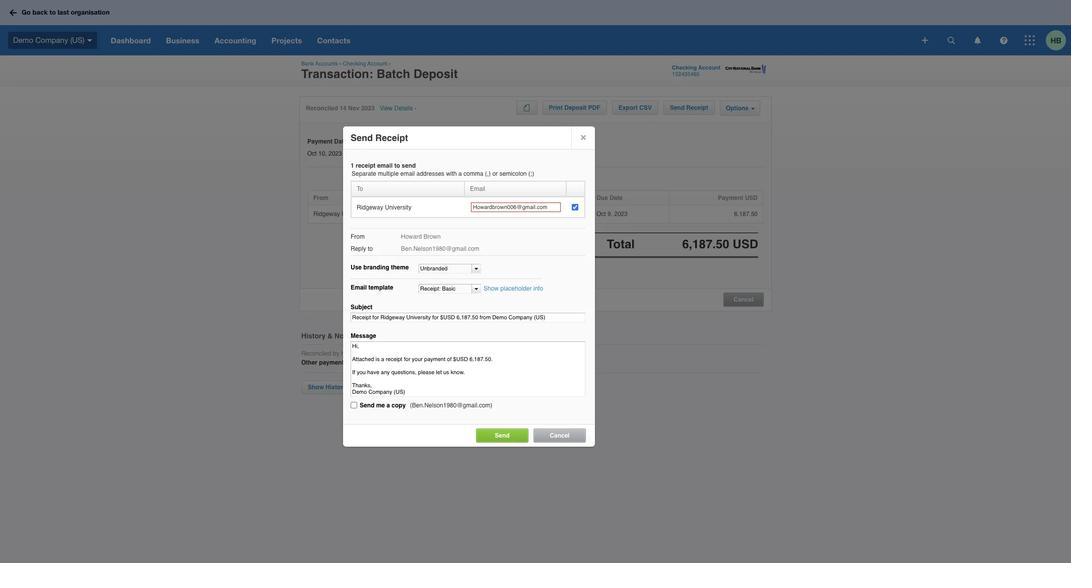 Task type: locate. For each thing, give the bounding box(es) containing it.
date left reference
[[334, 138, 347, 145]]

0 horizontal spatial payment
[[307, 138, 333, 145]]

add
[[395, 384, 407, 391]]

0 horizontal spatial show
[[308, 384, 324, 391]]

0 vertical spatial cancel
[[734, 296, 754, 303]]

› right 'view'
[[415, 105, 417, 112]]

svg image
[[922, 37, 928, 43]]

history left (2
[[326, 384, 347, 391]]

bank accounts link
[[301, 60, 338, 67]]

a right with
[[459, 170, 462, 177]]

0 vertical spatial oct
[[307, 150, 317, 157]]

oct left 10,
[[307, 150, 317, 157]]

0 horizontal spatial on
[[382, 350, 389, 357]]

0020
[[447, 211, 461, 218]]

1 horizontal spatial deposit
[[565, 104, 587, 111]]

0 horizontal spatial receipt
[[375, 133, 408, 143]]

1 horizontal spatial date
[[610, 194, 623, 201]]

1 horizontal spatial oct
[[597, 211, 606, 218]]

send
[[402, 162, 416, 169]]

1 vertical spatial to
[[394, 162, 400, 169]]

payment left usd in the right top of the page
[[718, 194, 744, 201]]

email up multiple
[[377, 162, 393, 169]]

howard brown
[[401, 233, 441, 240]]

0 vertical spatial howard
[[401, 233, 422, 240]]

reconciled inside reconciled by howard brown on nov 14, 2023 at 17:43pm other payment from ridgeway university on 31 august 2011 for 6,187.50
[[301, 350, 331, 357]]

use branding theme
[[351, 264, 409, 271]]

from
[[313, 194, 329, 201], [351, 233, 365, 240]]

reconciled up other
[[301, 350, 331, 357]]

last
[[58, 8, 69, 16]]

reconciled
[[306, 105, 338, 112], [301, 350, 331, 357]]

account up 'send receipt' link
[[699, 65, 721, 71]]

1 horizontal spatial to
[[368, 245, 373, 252]]

› right checking account link
[[389, 60, 391, 67]]

0 horizontal spatial date
[[334, 138, 347, 145]]

0 vertical spatial 6,187.50
[[734, 211, 758, 218]]

(2
[[348, 384, 354, 391]]

export csv
[[619, 104, 652, 111]]

0 horizontal spatial 6,187.50
[[486, 360, 510, 367]]

cancel link
[[724, 294, 764, 303], [534, 429, 586, 443]]

history left &
[[301, 332, 326, 340]]

ridgeway inside reconciled by howard brown on nov 14, 2023 at 17:43pm other payment from ridgeway university on 31 august 2011 for 6,187.50
[[361, 360, 389, 367]]

on left 14,
[[382, 350, 389, 357]]

email up 'subject'
[[351, 284, 367, 291]]

a right me
[[387, 402, 390, 409]]

email
[[377, 162, 393, 169], [401, 170, 415, 177]]

None checkbox
[[351, 402, 357, 409]]

1 vertical spatial from
[[351, 233, 365, 240]]

show placeholder info
[[484, 285, 543, 292]]

accounts
[[315, 60, 338, 67]]

1 horizontal spatial account
[[699, 65, 721, 71]]

from
[[346, 360, 359, 367]]

0 vertical spatial nov
[[348, 105, 360, 112]]

reconciled 14 nov 2023 view details ›
[[306, 105, 417, 112]]

date inside "payment date oct 10, 2023"
[[334, 138, 347, 145]]

ridgeway university
[[357, 204, 412, 211], [313, 211, 368, 218]]

0 horizontal spatial cancel link
[[534, 429, 586, 443]]

0 vertical spatial reconciled
[[306, 105, 338, 112]]

deposit right batch
[[414, 67, 458, 81]]

0 vertical spatial from
[[313, 194, 329, 201]]

1 horizontal spatial cancel
[[734, 296, 754, 303]]

1 vertical spatial receipt
[[375, 133, 408, 143]]

1 horizontal spatial on
[[422, 360, 429, 367]]

0 horizontal spatial email
[[377, 162, 393, 169]]

on left 31 on the bottom left of the page
[[422, 360, 429, 367]]

nov
[[348, 105, 360, 112], [391, 350, 402, 357]]

2023 right 10,
[[329, 150, 342, 157]]

1 vertical spatial show
[[308, 384, 324, 391]]

1 vertical spatial send receipt
[[351, 133, 408, 143]]

0 vertical spatial payment
[[307, 138, 333, 145]]

checking inside bank accounts › checking account › transaction:                batch deposit
[[343, 60, 366, 67]]

deposit inside print deposit pdf link
[[565, 104, 587, 111]]

1 horizontal spatial cancel link
[[724, 294, 764, 303]]

nov left 14,
[[391, 350, 402, 357]]

1 horizontal spatial checking
[[672, 65, 697, 71]]

svg image inside go back to last organisation link
[[10, 9, 17, 16]]

to inside 1 receipt email to send separate multiple email addresses with a comma (,) or semicolon (;)
[[394, 162, 400, 169]]

14,
[[403, 350, 412, 357]]

account inside "checking account 132435465"
[[699, 65, 721, 71]]

show placeholder info link
[[484, 285, 543, 292]]

1 vertical spatial payment
[[718, 194, 744, 201]]

receipt down view details › link
[[375, 133, 408, 143]]

None text field
[[471, 203, 561, 212], [419, 265, 472, 273], [471, 203, 561, 212], [419, 265, 472, 273]]

send receipt down 'view'
[[351, 133, 408, 143]]

a
[[459, 170, 462, 177], [387, 402, 390, 409]]

1 horizontal spatial brown
[[424, 233, 441, 240]]

1 vertical spatial 6,187.50
[[486, 360, 510, 367]]

to left last
[[50, 8, 56, 16]]

entries)
[[355, 384, 377, 391]]

show left placeholder
[[484, 285, 499, 292]]

reconciled left '14' at top left
[[306, 105, 338, 112]]

2 horizontal spatial to
[[394, 162, 400, 169]]

1 vertical spatial date
[[610, 194, 623, 201]]

pdf
[[588, 104, 601, 111]]

email down send
[[401, 170, 415, 177]]

on
[[382, 350, 389, 357], [422, 360, 429, 367]]

receipt
[[687, 104, 708, 111], [375, 133, 408, 143]]

0 vertical spatial send receipt
[[670, 104, 708, 111]]

Subject text field
[[351, 313, 586, 323]]

1 horizontal spatial a
[[459, 170, 462, 177]]

oct left 9,
[[597, 211, 606, 218]]

1 horizontal spatial howard
[[401, 233, 422, 240]]

0 horizontal spatial account
[[367, 60, 387, 67]]

send receipt down 132435465
[[670, 104, 708, 111]]

1 vertical spatial history
[[326, 384, 347, 391]]

0 horizontal spatial deposit
[[414, 67, 458, 81]]

0 vertical spatial date
[[334, 138, 347, 145]]

company
[[35, 36, 68, 44]]

show down other
[[308, 384, 324, 391]]

to
[[50, 8, 56, 16], [394, 162, 400, 169], [368, 245, 373, 252]]

0 horizontal spatial howard
[[341, 350, 362, 357]]

university
[[385, 204, 412, 211], [342, 211, 368, 218], [391, 360, 420, 367]]

0 vertical spatial show
[[484, 285, 499, 292]]

1 horizontal spatial send receipt
[[670, 104, 708, 111]]

details
[[395, 105, 413, 112], [540, 194, 560, 201]]

1 horizontal spatial payment
[[718, 194, 744, 201]]

date for payment date oct 10, 2023
[[334, 138, 347, 145]]

1 horizontal spatial from
[[351, 233, 365, 240]]

0 vertical spatial email
[[470, 185, 485, 193]]

2023 left at
[[413, 350, 427, 357]]

payment for payment date oct 10, 2023
[[307, 138, 333, 145]]

subject
[[351, 304, 373, 311]]

brown down message at the bottom
[[364, 350, 381, 357]]

go
[[22, 8, 31, 16]]

payment inside "payment date oct 10, 2023"
[[307, 138, 333, 145]]

payment up 10,
[[307, 138, 333, 145]]

0 horizontal spatial brown
[[364, 350, 381, 357]]

0 vertical spatial email
[[377, 162, 393, 169]]

to right "reply"
[[368, 245, 373, 252]]

university inside reconciled by howard brown on nov 14, 2023 at 17:43pm other payment from ridgeway university on 31 august 2011 for 6,187.50
[[391, 360, 420, 367]]

oct
[[307, 150, 317, 157], [597, 211, 606, 218]]

(;)
[[529, 170, 534, 177]]

brown
[[424, 233, 441, 240], [364, 350, 381, 357]]

svg image
[[10, 9, 17, 16], [1025, 35, 1035, 45], [948, 37, 955, 44], [974, 37, 981, 44], [1000, 37, 1008, 44], [87, 39, 92, 42]]

checking
[[343, 60, 366, 67], [672, 65, 697, 71]]

0 vertical spatial deposit
[[414, 67, 458, 81]]

cancel
[[734, 296, 754, 303], [550, 432, 570, 439]]

receipt down 132435465
[[687, 104, 708, 111]]

1 horizontal spatial email
[[470, 185, 485, 193]]

email up number
[[470, 185, 485, 193]]

date
[[334, 138, 347, 145], [610, 194, 623, 201]]

howard up ben.nelson1980@gmail.com
[[401, 233, 422, 240]]

to
[[357, 185, 363, 193]]

checking right accounts
[[343, 60, 366, 67]]

1 vertical spatial email
[[351, 284, 367, 291]]

1 vertical spatial reconciled
[[301, 350, 331, 357]]

oct inside "payment date oct 10, 2023"
[[307, 150, 317, 157]]

1 vertical spatial brown
[[364, 350, 381, 357]]

2 vertical spatial to
[[368, 245, 373, 252]]

0 horizontal spatial oct
[[307, 150, 317, 157]]

show
[[484, 285, 499, 292], [308, 384, 324, 391]]

university down 14,
[[391, 360, 420, 367]]

0 vertical spatial to
[[50, 8, 56, 16]]

account up 'view'
[[367, 60, 387, 67]]

show for show history (2 entries)
[[308, 384, 324, 391]]

to left send
[[394, 162, 400, 169]]

1 horizontal spatial nov
[[391, 350, 402, 357]]

deposit inside bank accounts › checking account › transaction:                batch deposit
[[414, 67, 458, 81]]

navigation
[[103, 25, 915, 55]]

brown up ben.nelson1980@gmail.com
[[424, 233, 441, 240]]

2023
[[361, 105, 375, 112], [329, 150, 342, 157], [614, 211, 628, 218], [413, 350, 427, 357]]

0 vertical spatial details
[[395, 105, 413, 112]]

payment date oct 10, 2023
[[307, 138, 347, 157]]

1 horizontal spatial receipt
[[687, 104, 708, 111]]

6,187.50
[[734, 211, 758, 218], [486, 360, 510, 367]]

reconciled for reconciled 14 nov 2023 view details ›
[[306, 105, 338, 112]]

6,187.50 usd
[[682, 238, 758, 252]]

0 horizontal spatial from
[[313, 194, 329, 201]]

›
[[340, 60, 341, 67], [389, 60, 391, 67], [415, 105, 417, 112]]

2023 inside "payment date oct 10, 2023"
[[329, 150, 342, 157]]

howard up "from"
[[341, 350, 362, 357]]

august
[[439, 360, 460, 367]]

1 horizontal spatial show
[[484, 285, 499, 292]]

1 horizontal spatial email
[[401, 170, 415, 177]]

usd
[[745, 194, 758, 201]]

university down to
[[342, 211, 368, 218]]

31
[[431, 360, 437, 367]]

deposit left pdf
[[565, 104, 587, 111]]

show for show placeholder info
[[484, 285, 499, 292]]

navigation inside "hb" banner
[[103, 25, 915, 55]]

0 vertical spatial a
[[459, 170, 462, 177]]

checking up 'send receipt' link
[[672, 65, 697, 71]]

organisation
[[71, 8, 110, 16]]

1 vertical spatial howard
[[341, 350, 362, 357]]

0 horizontal spatial email
[[351, 284, 367, 291]]

0 vertical spatial receipt
[[687, 104, 708, 111]]

copy
[[392, 402, 406, 409]]

0 horizontal spatial ›
[[340, 60, 341, 67]]

date right due
[[610, 194, 623, 201]]

university down multiple
[[385, 204, 412, 211]]

nov right '14' at top left
[[348, 105, 360, 112]]

add note
[[395, 384, 422, 391]]

6,187.50 down usd in the right top of the page
[[734, 211, 758, 218]]

2023 inside reconciled by howard brown on nov 14, 2023 at 17:43pm other payment from ridgeway university on 31 august 2011 for 6,187.50
[[413, 350, 427, 357]]

brown inside reconciled by howard brown on nov 14, 2023 at 17:43pm other payment from ridgeway university on 31 august 2011 for 6,187.50
[[364, 350, 381, 357]]

1 horizontal spatial ›
[[389, 60, 391, 67]]

6,187.50 right for
[[486, 360, 510, 367]]

0 vertical spatial history
[[301, 332, 326, 340]]

ridgeway
[[357, 204, 383, 211], [313, 211, 340, 218], [361, 360, 389, 367]]

demo company (us)
[[13, 36, 85, 44]]

None checkbox
[[572, 204, 579, 211]]

1 vertical spatial nov
[[391, 350, 402, 357]]

0 horizontal spatial a
[[387, 402, 390, 409]]

at
[[428, 350, 433, 357]]

from down 10,
[[313, 194, 329, 201]]

0 horizontal spatial to
[[50, 8, 56, 16]]

None text field
[[419, 285, 472, 293]]

from up "reply"
[[351, 233, 365, 240]]

send
[[670, 104, 685, 111], [351, 133, 373, 143], [360, 402, 375, 409], [495, 432, 510, 439]]

1 vertical spatial cancel link
[[534, 429, 586, 443]]

account
[[367, 60, 387, 67], [699, 65, 721, 71]]

0 horizontal spatial checking
[[343, 60, 366, 67]]

howard inside reconciled by howard brown on nov 14, 2023 at 17:43pm other payment from ridgeway university on 31 august 2011 for 6,187.50
[[341, 350, 362, 357]]

1 vertical spatial cancel
[[550, 432, 570, 439]]

hb
[[1051, 36, 1062, 45]]

inv-0020
[[435, 211, 461, 218]]

history
[[301, 332, 326, 340], [326, 384, 347, 391]]

due
[[597, 194, 608, 201]]

date for due date
[[610, 194, 623, 201]]

1 horizontal spatial details
[[540, 194, 560, 201]]

0 vertical spatial on
[[382, 350, 389, 357]]

1 vertical spatial deposit
[[565, 104, 587, 111]]

› right accounts
[[340, 60, 341, 67]]



Task type: vqa. For each thing, say whether or not it's contained in the screenshot.
Reconciled
yes



Task type: describe. For each thing, give the bounding box(es) containing it.
1 vertical spatial oct
[[597, 211, 606, 218]]

(ben.nelson1980@gmail.com)
[[410, 402, 493, 409]]

(,)
[[485, 170, 491, 177]]

1
[[351, 162, 354, 169]]

10,
[[319, 150, 327, 157]]

checking inside "checking account 132435465"
[[672, 65, 697, 71]]

132435465
[[672, 71, 700, 78]]

export csv link
[[612, 101, 659, 115]]

history & notes
[[301, 332, 354, 340]]

view details › link
[[380, 105, 417, 113]]

go back to last organisation
[[22, 8, 110, 16]]

print deposit pdf link
[[543, 101, 607, 115]]

invoice number
[[435, 194, 481, 201]]

email for email template
[[351, 284, 367, 291]]

1 horizontal spatial 6,187.50
[[734, 211, 758, 218]]

email template
[[351, 284, 393, 291]]

addresses
[[417, 170, 445, 177]]

template
[[369, 284, 393, 291]]

send link
[[476, 429, 529, 443]]

go back to last organisation link
[[6, 4, 116, 22]]

separate
[[352, 170, 376, 177]]

total
[[607, 238, 635, 252]]

17:43pm
[[435, 350, 459, 357]]

hb button
[[1046, 25, 1071, 55]]

0 horizontal spatial send receipt
[[351, 133, 408, 143]]

oct 9, 2023
[[597, 211, 628, 218]]

2023 right 9,
[[614, 211, 628, 218]]

or
[[493, 170, 498, 177]]

reconciled by howard brown on nov 14, 2023 at 17:43pm other payment from ridgeway university on 31 august 2011 for 6,187.50
[[301, 350, 510, 367]]

checking account link
[[343, 60, 387, 67]]

2 horizontal spatial ›
[[415, 105, 417, 112]]

1 vertical spatial email
[[401, 170, 415, 177]]

inv-0020 link
[[435, 211, 461, 218]]

6,187.50 inside reconciled by howard brown on nov 14, 2023 at 17:43pm other payment from ridgeway university on 31 august 2011 for 6,187.50
[[486, 360, 510, 367]]

history inside the show history (2 entries) link
[[326, 384, 347, 391]]

&
[[328, 332, 333, 340]]

branding
[[364, 264, 389, 271]]

options
[[726, 105, 749, 112]]

svg image inside demo company (us) popup button
[[87, 39, 92, 42]]

0 vertical spatial cancel link
[[724, 294, 764, 303]]

account inside bank accounts › checking account › transaction:                batch deposit
[[367, 60, 387, 67]]

Message text field
[[351, 342, 586, 397]]

with
[[446, 170, 457, 177]]

csv
[[640, 104, 652, 111]]

9,
[[608, 211, 613, 218]]

placeholder
[[501, 285, 532, 292]]

reply to
[[351, 245, 373, 252]]

theme
[[391, 264, 409, 271]]

0 vertical spatial brown
[[424, 233, 441, 240]]

email for email
[[470, 185, 485, 193]]

inv-
[[435, 211, 447, 218]]

reconciled for reconciled by howard brown on nov 14, 2023 at 17:43pm other payment from ridgeway university on 31 august 2011 for 6,187.50
[[301, 350, 331, 357]]

demo company (us) button
[[0, 25, 103, 55]]

demo
[[13, 36, 33, 44]]

payment usd
[[718, 194, 758, 201]]

1 vertical spatial a
[[387, 402, 390, 409]]

use
[[351, 264, 362, 271]]

invoice
[[435, 194, 456, 201]]

message
[[351, 333, 376, 340]]

reference
[[352, 138, 382, 145]]

(us)
[[70, 36, 85, 44]]

transaction:
[[301, 67, 373, 81]]

print deposit pdf
[[549, 104, 601, 111]]

payment for payment usd
[[718, 194, 744, 201]]

bank
[[301, 60, 314, 67]]

payment
[[319, 360, 344, 367]]

export
[[619, 104, 638, 111]]

receipt inside 'send receipt' link
[[687, 104, 708, 111]]

0 horizontal spatial details
[[395, 105, 413, 112]]

1 receipt email to send separate multiple email addresses with a comma (,) or semicolon (;)
[[351, 162, 534, 177]]

comma
[[464, 170, 484, 177]]

0 horizontal spatial nov
[[348, 105, 360, 112]]

show history (2 entries)
[[308, 384, 377, 391]]

view
[[380, 105, 393, 112]]

by
[[333, 350, 339, 357]]

nov inside reconciled by howard brown on nov 14, 2023 at 17:43pm other payment from ridgeway university on 31 august 2011 for 6,187.50
[[391, 350, 402, 357]]

receipt
[[356, 162, 376, 169]]

1 vertical spatial details
[[540, 194, 560, 201]]

0 horizontal spatial cancel
[[550, 432, 570, 439]]

reply
[[351, 245, 366, 252]]

info
[[534, 285, 543, 292]]

add note link
[[389, 380, 429, 395]]

multiple
[[378, 170, 399, 177]]

for
[[476, 360, 484, 367]]

note
[[409, 384, 422, 391]]

number
[[458, 194, 481, 201]]

1 vertical spatial on
[[422, 360, 429, 367]]

14
[[340, 105, 347, 112]]

send receipt link
[[664, 101, 715, 115]]

semicolon
[[500, 170, 527, 177]]

due date
[[597, 194, 623, 201]]

2023 left 'view'
[[361, 105, 375, 112]]

batch
[[377, 67, 410, 81]]

other
[[301, 360, 318, 367]]

2011
[[461, 360, 475, 367]]

to inside go back to last organisation link
[[50, 8, 56, 16]]

checking account 132435465
[[672, 65, 721, 78]]

back
[[32, 8, 48, 16]]

notes
[[335, 332, 354, 340]]

hb banner
[[0, 0, 1071, 55]]

a inside 1 receipt email to send separate multiple email addresses with a comma (,) or semicolon (;)
[[459, 170, 462, 177]]



